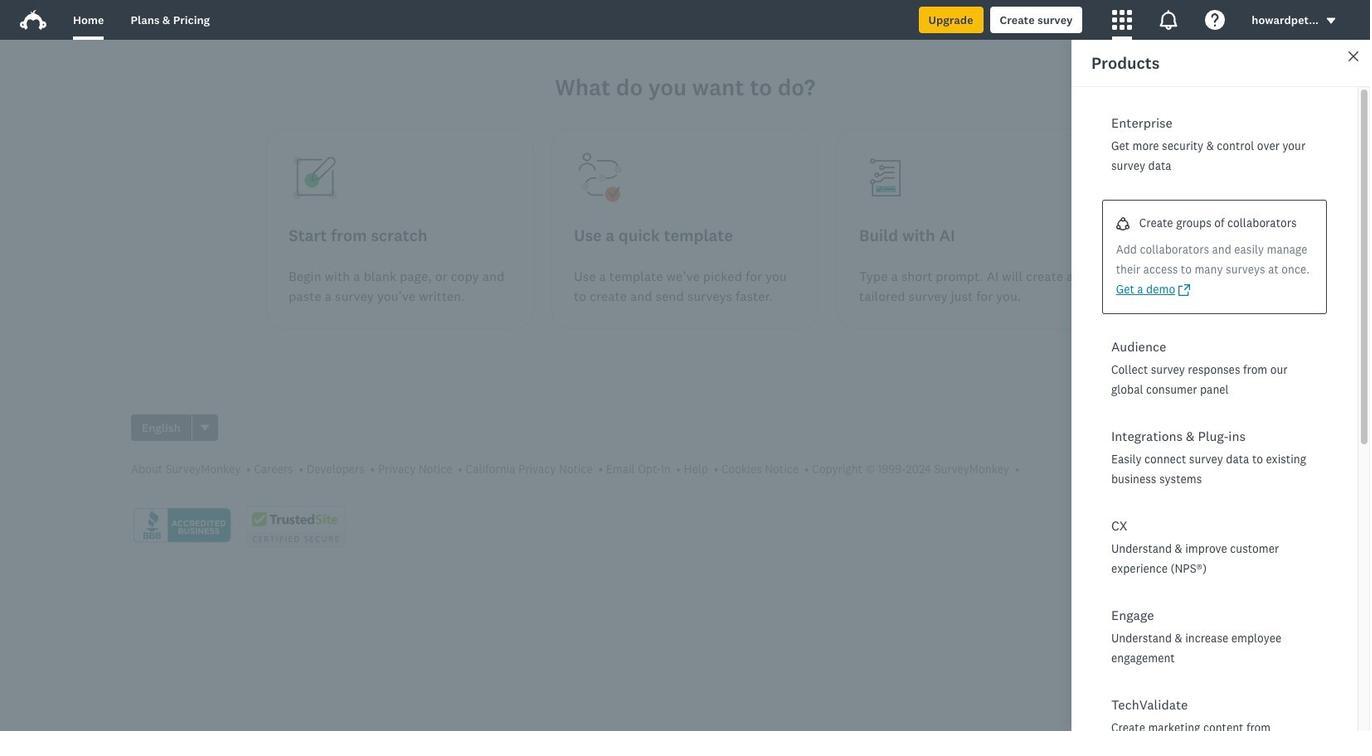 Task type: locate. For each thing, give the bounding box(es) containing it.
trustedsite helps keep you safe from identity theft, credit card fraud, spyware, spam, viruses and online scams image
[[246, 506, 346, 548]]

dropdown arrow icon image
[[1326, 15, 1337, 27], [1327, 18, 1336, 24]]

notification center icon image
[[1159, 10, 1179, 30]]

new tab image
[[1179, 285, 1191, 297], [1179, 285, 1191, 297]]

language dropdown image
[[199, 422, 211, 434]]

group
[[131, 415, 218, 441]]

products icon image
[[1113, 10, 1133, 30], [1113, 10, 1133, 30]]

help icon image
[[1206, 10, 1226, 30]]

dialog
[[1072, 40, 1371, 732]]

survey design icon image
[[289, 151, 342, 204], [293, 157, 337, 200]]

brand logo image
[[20, 7, 46, 33], [20, 10, 46, 30]]

template icon image
[[574, 151, 627, 204], [580, 154, 620, 197]]

close image
[[1347, 50, 1361, 63], [1349, 51, 1359, 61]]

language dropdown image
[[200, 425, 209, 431]]



Task type: vqa. For each thing, say whether or not it's contained in the screenshot.
workgroup icon
yes



Task type: describe. For each thing, give the bounding box(es) containing it.
click to verify bbb accreditation and to see a bbb report. image
[[131, 507, 233, 546]]

2 brand logo image from the top
[[20, 10, 46, 30]]

build with ai icon image
[[860, 151, 913, 204]]

1 brand logo image from the top
[[20, 7, 46, 33]]

workgroup icon image
[[1116, 217, 1130, 231]]



